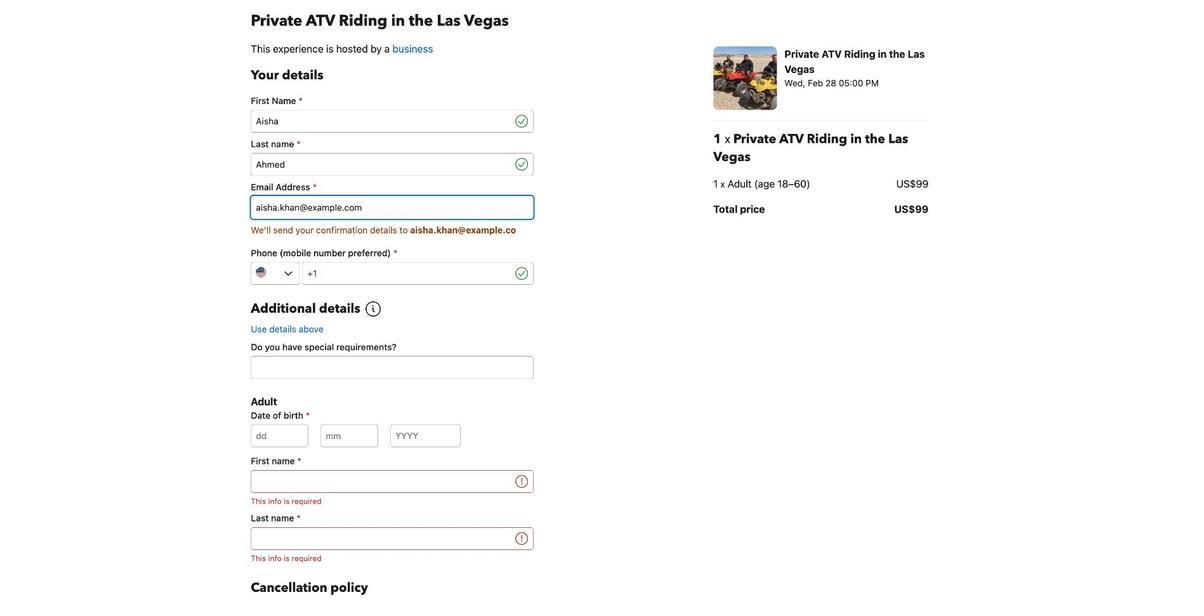 Task type: vqa. For each thing, say whether or not it's contained in the screenshot.
2023 to the right
no



Task type: describe. For each thing, give the bounding box(es) containing it.
YYYY field
[[391, 425, 460, 448]]

1 alert from the top
[[251, 496, 533, 507]]

Phone (mobile number preferred) telephone field
[[322, 262, 513, 285]]

2 alert from the top
[[251, 553, 533, 564]]



Task type: locate. For each thing, give the bounding box(es) containing it.
None field
[[251, 110, 513, 133], [251, 153, 513, 176], [251, 356, 533, 379], [251, 470, 513, 493], [251, 528, 513, 550], [251, 110, 513, 133], [251, 153, 513, 176], [251, 356, 533, 379], [251, 470, 513, 493], [251, 528, 513, 550]]

None email field
[[251, 196, 533, 219]]

mm field
[[321, 425, 378, 448]]

alert
[[251, 496, 533, 507], [251, 553, 533, 564]]

dd field
[[251, 425, 308, 448]]

0 vertical spatial alert
[[251, 496, 533, 507]]

1 vertical spatial alert
[[251, 553, 533, 564]]



